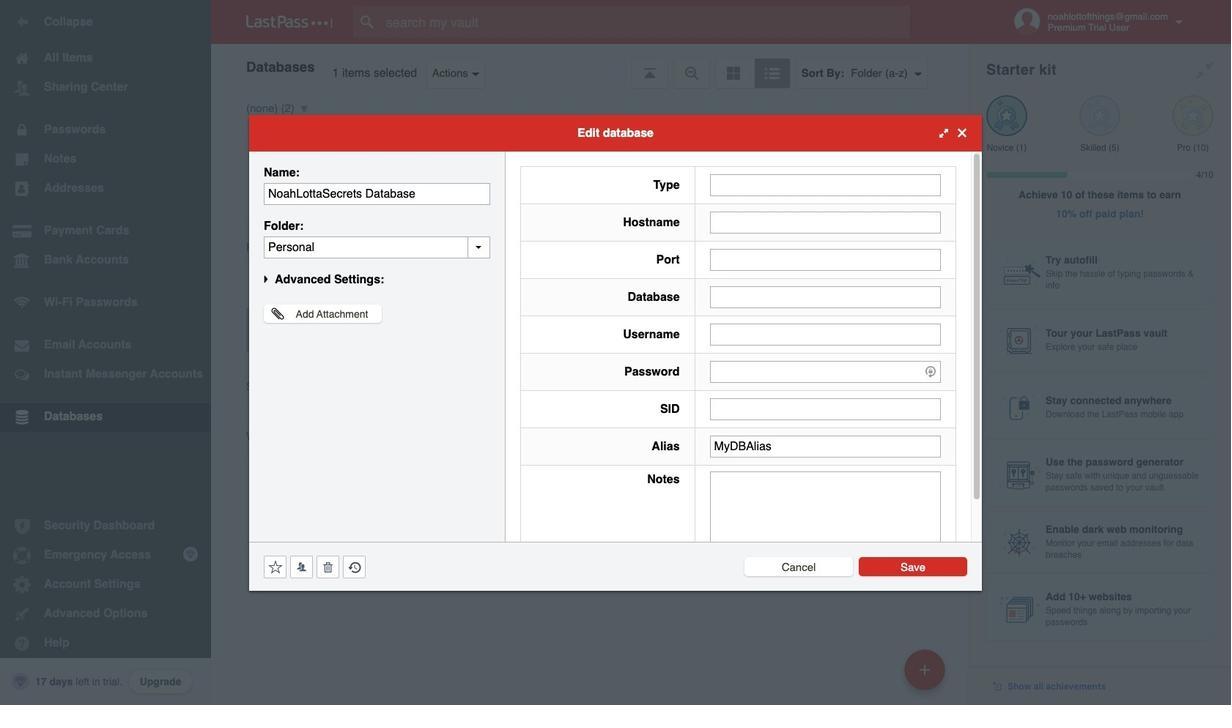 Task type: locate. For each thing, give the bounding box(es) containing it.
Search search field
[[353, 6, 939, 38]]

new item image
[[920, 665, 930, 675]]

vault options navigation
[[211, 44, 969, 88]]

None text field
[[710, 324, 941, 346], [710, 398, 941, 420], [710, 436, 941, 458], [710, 324, 941, 346], [710, 398, 941, 420], [710, 436, 941, 458]]

dialog
[[249, 115, 982, 591]]

None text field
[[710, 174, 941, 196], [264, 183, 490, 205], [710, 211, 941, 233], [264, 236, 490, 258], [710, 249, 941, 271], [710, 286, 941, 308], [710, 472, 941, 562], [710, 174, 941, 196], [264, 183, 490, 205], [710, 211, 941, 233], [264, 236, 490, 258], [710, 249, 941, 271], [710, 286, 941, 308], [710, 472, 941, 562]]

None password field
[[710, 361, 941, 383]]

new item navigation
[[899, 646, 954, 706]]



Task type: vqa. For each thing, say whether or not it's contained in the screenshot.
New item ELEMENT at the bottom
no



Task type: describe. For each thing, give the bounding box(es) containing it.
lastpass image
[[246, 15, 333, 29]]

search my vault text field
[[353, 6, 939, 38]]

main navigation navigation
[[0, 0, 211, 706]]



